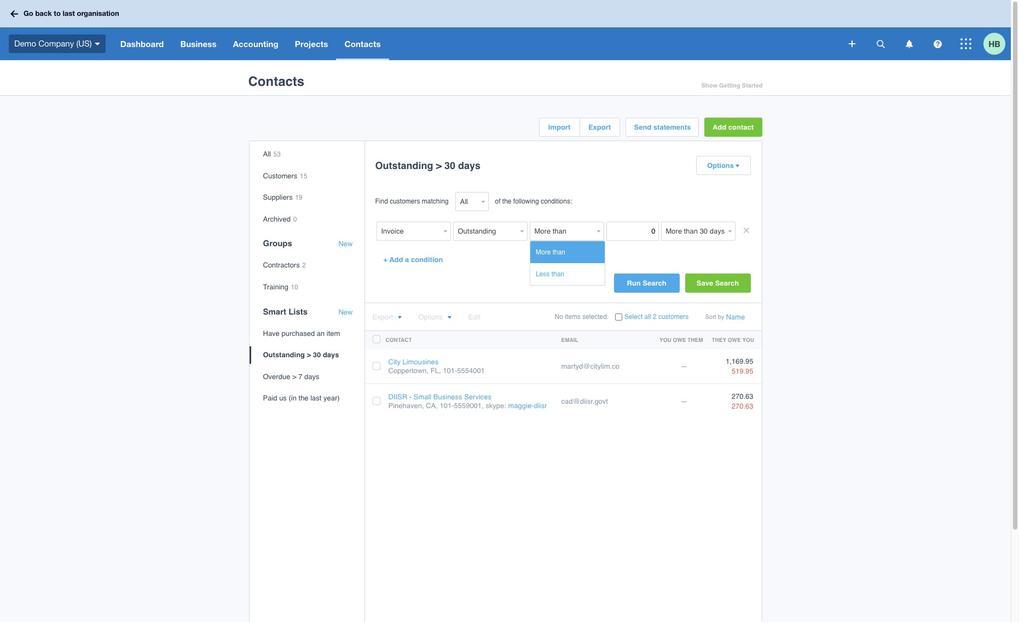Task type: locate. For each thing, give the bounding box(es) containing it.
owe for you
[[673, 337, 687, 343]]

contact
[[729, 123, 754, 131]]

0 horizontal spatial add
[[390, 256, 403, 264]]

1 vertical spatial outstanding > 30 days
[[263, 351, 339, 359]]

have purchased an item
[[263, 329, 340, 338]]

add inside button
[[713, 123, 727, 131]]

days down item
[[323, 351, 339, 359]]

services
[[465, 393, 492, 402]]

el image up contact
[[398, 316, 402, 320]]

contacts down accounting popup button
[[248, 74, 305, 89]]

1 horizontal spatial el image
[[448, 316, 452, 320]]

— for 1,169.95
[[681, 362, 688, 371]]

1 vertical spatial 101-
[[440, 402, 454, 410]]

add inside button
[[390, 256, 403, 264]]

2 horizontal spatial >
[[436, 160, 442, 171]]

> down have purchased an item
[[307, 351, 311, 359]]

1 vertical spatial customers
[[659, 313, 689, 321]]

1 vertical spatial 270.63
[[732, 403, 754, 411]]

show
[[702, 82, 718, 89]]

1 horizontal spatial you
[[743, 337, 755, 343]]

the right of
[[503, 198, 512, 205]]

0 vertical spatial add
[[713, 123, 727, 131]]

select all 2 customers
[[625, 313, 689, 321]]

2 270.63 from the top
[[732, 403, 754, 411]]

2 right 'all'
[[653, 313, 657, 321]]

add right +
[[390, 256, 403, 264]]

1 vertical spatial options button
[[419, 313, 452, 322]]

0 vertical spatial days
[[458, 160, 481, 171]]

1 vertical spatial 2
[[653, 313, 657, 321]]

1,169.95
[[726, 357, 754, 366]]

2 new from the top
[[339, 308, 353, 316]]

0 vertical spatial than
[[553, 249, 566, 256]]

0 vertical spatial 101-
[[443, 367, 457, 375]]

no
[[555, 313, 564, 321]]

101- inside diisr - small business services pinehaven, ca, 101-5559001, skype: maggie-diisr
[[440, 402, 454, 410]]

0 vertical spatial last
[[63, 9, 75, 18]]

last right to
[[63, 9, 75, 18]]

None text field
[[607, 222, 659, 241]]

add contact
[[713, 123, 754, 131]]

1 new link from the top
[[339, 240, 353, 249]]

groups
[[263, 239, 292, 248]]

0 horizontal spatial days
[[305, 373, 320, 381]]

demo
[[14, 39, 36, 48]]

export button up contact
[[373, 313, 402, 322]]

options button down add contact
[[697, 157, 751, 175]]

the
[[503, 198, 512, 205], [299, 395, 309, 403]]

1,169.95 519.95
[[726, 357, 754, 376]]

1 — from the top
[[681, 362, 688, 371]]

Outstanding text field
[[453, 222, 518, 241]]

1 vertical spatial new link
[[339, 308, 353, 317]]

diisr
[[534, 402, 547, 410]]

contacts
[[345, 39, 381, 49], [248, 74, 305, 89]]

than right more
[[553, 249, 566, 256]]

+
[[384, 256, 388, 264]]

export button right import button
[[580, 118, 620, 136]]

more
[[536, 249, 551, 256]]

2 new link from the top
[[339, 308, 353, 317]]

they
[[712, 337, 727, 343]]

el image
[[398, 316, 402, 320], [448, 316, 452, 320]]

0 vertical spatial 2
[[303, 262, 306, 270]]

1 vertical spatial export
[[373, 313, 393, 322]]

banner
[[0, 0, 1012, 60]]

1 horizontal spatial export button
[[580, 118, 620, 136]]

options button
[[697, 157, 751, 175], [419, 313, 452, 322]]

1 vertical spatial last
[[311, 395, 322, 403]]

search inside "button"
[[716, 279, 740, 288]]

0 vertical spatial new link
[[339, 240, 353, 249]]

1 horizontal spatial 30
[[445, 160, 456, 171]]

export up contact
[[373, 313, 393, 322]]

customers right find
[[390, 198, 420, 205]]

0 horizontal spatial export
[[373, 313, 393, 322]]

lists
[[289, 307, 308, 316]]

contact
[[386, 337, 412, 343]]

2 right contractors
[[303, 262, 306, 270]]

el image left edit
[[448, 316, 452, 320]]

go back to last organisation
[[24, 9, 119, 18]]

All text field
[[455, 192, 479, 211]]

go
[[24, 9, 33, 18]]

new
[[339, 240, 353, 248], [339, 308, 353, 316]]

0 horizontal spatial outstanding
[[263, 351, 305, 359]]

search
[[643, 279, 667, 288], [716, 279, 740, 288]]

martyd@citylim.co
[[562, 362, 620, 371]]

you owe them
[[660, 337, 704, 343]]

1 horizontal spatial business
[[434, 393, 463, 402]]

1 horizontal spatial outstanding > 30 days
[[375, 160, 481, 171]]

1 horizontal spatial customers
[[659, 313, 689, 321]]

0 horizontal spatial >
[[292, 373, 297, 381]]

options for of the following conditions:
[[708, 162, 735, 170]]

30 down an
[[313, 351, 321, 359]]

outstanding up overdue > 7 days
[[263, 351, 305, 359]]

0 vertical spatial options
[[708, 162, 735, 170]]

0 vertical spatial the
[[503, 198, 512, 205]]

2 owe from the left
[[728, 337, 741, 343]]

1 vertical spatial options
[[419, 313, 443, 322]]

matching
[[422, 198, 449, 205]]

no items selected
[[555, 313, 607, 321]]

purchased
[[282, 329, 315, 338]]

101- right fl,
[[443, 367, 457, 375]]

add left contact
[[713, 123, 727, 131]]

270.63 270.63
[[732, 393, 754, 411]]

customers
[[263, 172, 298, 180]]

0 horizontal spatial el image
[[398, 316, 402, 320]]

1 el image from the left
[[398, 316, 402, 320]]

owe right they
[[728, 337, 741, 343]]

19
[[295, 194, 303, 202]]

1 270.63 from the top
[[732, 393, 754, 401]]

0 horizontal spatial 2
[[303, 262, 306, 270]]

find customers matching
[[375, 198, 449, 205]]

navigation
[[112, 27, 842, 60]]

options left edit
[[419, 313, 443, 322]]

statements
[[654, 123, 692, 131]]

send statements button
[[626, 118, 699, 136]]

2 vertical spatial >
[[292, 373, 297, 381]]

1 owe from the left
[[673, 337, 687, 343]]

new link for groups
[[339, 240, 353, 249]]

1 horizontal spatial search
[[716, 279, 740, 288]]

conditions:
[[541, 198, 573, 205]]

—
[[681, 362, 688, 371], [681, 398, 688, 406]]

export button
[[580, 118, 620, 136], [373, 313, 402, 322]]

0 horizontal spatial customers
[[390, 198, 420, 205]]

owe left 'them'
[[673, 337, 687, 343]]

2 horizontal spatial days
[[458, 160, 481, 171]]

— for 270.63
[[681, 398, 688, 406]]

101- down diisr - small business services link
[[440, 402, 454, 410]]

1 vertical spatial business
[[434, 393, 463, 402]]

import
[[549, 123, 571, 131]]

following
[[514, 198, 539, 205]]

0 horizontal spatial last
[[63, 9, 75, 18]]

30
[[445, 160, 456, 171], [313, 351, 321, 359]]

outstanding > 30 days up matching
[[375, 160, 481, 171]]

smart
[[263, 307, 286, 316]]

organisation
[[77, 9, 119, 18]]

getting
[[720, 82, 741, 89]]

options left el image
[[708, 162, 735, 170]]

270.63
[[732, 393, 754, 401], [732, 403, 754, 411]]

svg image
[[10, 10, 18, 17], [961, 38, 972, 49], [877, 40, 885, 48], [906, 40, 913, 48], [850, 41, 856, 47]]

contacts right projects
[[345, 39, 381, 49]]

1 search from the left
[[643, 279, 667, 288]]

save
[[697, 279, 714, 288]]

outstanding > 30 days down have purchased an item
[[263, 351, 339, 359]]

search inside button
[[643, 279, 667, 288]]

0 vertical spatial —
[[681, 362, 688, 371]]

1 horizontal spatial contacts
[[345, 39, 381, 49]]

0 vertical spatial export button
[[580, 118, 620, 136]]

2 search from the left
[[716, 279, 740, 288]]

contractors 2
[[263, 261, 306, 270]]

1 horizontal spatial outstanding
[[375, 160, 434, 171]]

search right save
[[716, 279, 740, 288]]

1 vertical spatial export button
[[373, 313, 402, 322]]

diisr - small business services pinehaven, ca, 101-5559001, skype: maggie-diisr
[[389, 393, 547, 410]]

than right less
[[552, 271, 565, 278]]

days right 7
[[305, 373, 320, 381]]

2 — from the top
[[681, 398, 688, 406]]

0 horizontal spatial you
[[660, 337, 672, 343]]

2
[[303, 262, 306, 270], [653, 313, 657, 321]]

1 horizontal spatial add
[[713, 123, 727, 131]]

1 vertical spatial days
[[323, 351, 339, 359]]

30 up matching
[[445, 160, 456, 171]]

2 you from the left
[[743, 337, 755, 343]]

business inside dropdown button
[[180, 39, 217, 49]]

limousines
[[403, 358, 439, 366]]

more than
[[536, 249, 566, 256]]

svg image inside go back to last organisation link
[[10, 10, 18, 17]]

1 horizontal spatial the
[[503, 198, 512, 205]]

go back to last organisation link
[[7, 4, 126, 23]]

item
[[327, 329, 340, 338]]

0 vertical spatial contacts
[[345, 39, 381, 49]]

0 horizontal spatial search
[[643, 279, 667, 288]]

0 horizontal spatial options button
[[419, 313, 452, 322]]

0 vertical spatial new
[[339, 240, 353, 248]]

outstanding up find customers matching
[[375, 160, 434, 171]]

1 vertical spatial new
[[339, 308, 353, 316]]

1 horizontal spatial options
[[708, 162, 735, 170]]

last left year)
[[311, 395, 322, 403]]

None text field
[[377, 222, 441, 241], [530, 222, 595, 241], [661, 222, 726, 241], [377, 222, 441, 241], [530, 222, 595, 241], [661, 222, 726, 241]]

0 horizontal spatial owe
[[673, 337, 687, 343]]

add
[[713, 123, 727, 131], [390, 256, 403, 264]]

1 vertical spatial the
[[299, 395, 309, 403]]

> left 7
[[292, 373, 297, 381]]

search right 'run'
[[643, 279, 667, 288]]

0 vertical spatial >
[[436, 160, 442, 171]]

1 vertical spatial than
[[552, 271, 565, 278]]

> up matching
[[436, 160, 442, 171]]

new for groups
[[339, 240, 353, 248]]

1 horizontal spatial options button
[[697, 157, 751, 175]]

accounting
[[233, 39, 279, 49]]

0 horizontal spatial options
[[419, 313, 443, 322]]

overdue > 7 days
[[263, 373, 320, 381]]

0 horizontal spatial 30
[[313, 351, 321, 359]]

1 horizontal spatial last
[[311, 395, 322, 403]]

svg image
[[934, 40, 942, 48], [95, 43, 100, 45]]

them
[[688, 337, 704, 343]]

0 vertical spatial business
[[180, 39, 217, 49]]

name
[[727, 313, 746, 322]]

None checkbox
[[616, 314, 623, 321]]

paid us (in the last year)
[[263, 395, 340, 403]]

el image
[[736, 164, 740, 168]]

options
[[708, 162, 735, 170], [419, 313, 443, 322]]

0 horizontal spatial business
[[180, 39, 217, 49]]

city
[[389, 358, 401, 366]]

you
[[660, 337, 672, 343], [743, 337, 755, 343]]

1 horizontal spatial owe
[[728, 337, 741, 343]]

0 horizontal spatial export button
[[373, 313, 402, 322]]

search for save search
[[716, 279, 740, 288]]

the right (in
[[299, 395, 309, 403]]

options button left edit button
[[419, 313, 452, 322]]

1 vertical spatial add
[[390, 256, 403, 264]]

1 vertical spatial contacts
[[248, 74, 305, 89]]

customers up 'you owe them'
[[659, 313, 689, 321]]

0 vertical spatial 270.63
[[732, 393, 754, 401]]

export right import button
[[589, 123, 611, 131]]

contacts inside popup button
[[345, 39, 381, 49]]

0 horizontal spatial svg image
[[95, 43, 100, 45]]

options button for email
[[419, 313, 452, 322]]

projects button
[[287, 27, 337, 60]]

1 vertical spatial —
[[681, 398, 688, 406]]

days up all text field
[[458, 160, 481, 171]]

new for smart lists
[[339, 308, 353, 316]]

you up the 1,169.95
[[743, 337, 755, 343]]

0
[[293, 216, 297, 223]]

svg image inside demo company (us) popup button
[[95, 43, 100, 45]]

ca,
[[426, 402, 438, 410]]

0 vertical spatial export
[[589, 123, 611, 131]]

0 vertical spatial options button
[[697, 157, 751, 175]]

you down select all 2 customers
[[660, 337, 672, 343]]

search for run search
[[643, 279, 667, 288]]

519.95
[[732, 368, 754, 376]]

(in
[[289, 395, 297, 403]]

have
[[263, 329, 280, 338]]

2 el image from the left
[[448, 316, 452, 320]]

1 new from the top
[[339, 240, 353, 248]]

2 inside contractors 2
[[303, 262, 306, 270]]

of
[[495, 198, 501, 205]]

1 horizontal spatial >
[[307, 351, 311, 359]]

edit button
[[469, 313, 481, 322]]



Task type: vqa. For each thing, say whether or not it's contained in the screenshot.
Contact element
no



Task type: describe. For each thing, give the bounding box(es) containing it.
us
[[279, 395, 287, 403]]

select
[[625, 313, 643, 321]]

contractors
[[263, 261, 300, 270]]

+ add a condition button
[[375, 250, 452, 269]]

1 vertical spatial 30
[[313, 351, 321, 359]]

edit
[[469, 313, 481, 322]]

1 horizontal spatial svg image
[[934, 40, 942, 48]]

1 vertical spatial >
[[307, 351, 311, 359]]

el image for export
[[398, 316, 402, 320]]

send statements
[[635, 123, 692, 131]]

business button
[[172, 27, 225, 60]]

name button
[[727, 313, 746, 322]]

new link for smart lists
[[339, 308, 353, 317]]

send
[[635, 123, 652, 131]]

diisr
[[389, 393, 408, 402]]

company
[[38, 39, 74, 48]]

0 vertical spatial 30
[[445, 160, 456, 171]]

hb
[[989, 39, 1001, 48]]

0 vertical spatial outstanding
[[375, 160, 434, 171]]

less
[[536, 271, 550, 278]]

save search button
[[685, 274, 751, 293]]

an
[[317, 329, 325, 338]]

suppliers
[[263, 193, 293, 202]]

skype:
[[486, 402, 507, 410]]

0 vertical spatial customers
[[390, 198, 420, 205]]

5554001
[[457, 367, 485, 375]]

year)
[[324, 395, 340, 403]]

el image for options
[[448, 316, 452, 320]]

-
[[410, 393, 412, 402]]

smart lists
[[263, 307, 308, 316]]

sort by name
[[706, 313, 746, 322]]

less than
[[536, 271, 565, 278]]

of the following conditions:
[[495, 198, 573, 205]]

last inside go back to last organisation link
[[63, 9, 75, 18]]

than for less than
[[552, 271, 565, 278]]

sort
[[706, 314, 717, 321]]

selected
[[583, 313, 607, 321]]

archived 0
[[263, 215, 297, 223]]

options button for of the following conditions:
[[697, 157, 751, 175]]

import button
[[540, 118, 580, 136]]

run search
[[627, 279, 667, 288]]

to
[[54, 9, 61, 18]]

run
[[627, 279, 641, 288]]

options for email
[[419, 313, 443, 322]]

a
[[405, 256, 409, 264]]

than for more than
[[553, 249, 566, 256]]

all
[[645, 313, 652, 321]]

training
[[263, 283, 289, 291]]

1 horizontal spatial 2
[[653, 313, 657, 321]]

find
[[375, 198, 388, 205]]

0 horizontal spatial contacts
[[248, 74, 305, 89]]

archived
[[263, 215, 291, 223]]

5559001,
[[454, 402, 484, 410]]

7
[[299, 373, 303, 381]]

+ add a condition
[[384, 256, 443, 264]]

15
[[300, 172, 307, 180]]

city limousines coppertown, fl, 101-5554001
[[389, 358, 485, 375]]

1 you from the left
[[660, 337, 672, 343]]

by
[[718, 314, 725, 321]]

contacts button
[[337, 27, 389, 60]]

projects
[[295, 39, 328, 49]]

all 53
[[263, 150, 281, 158]]

fl,
[[431, 367, 441, 375]]

2 vertical spatial days
[[305, 373, 320, 381]]

0 vertical spatial outstanding > 30 days
[[375, 160, 481, 171]]

coppertown,
[[389, 367, 429, 375]]

business inside diisr - small business services pinehaven, ca, 101-5559001, skype: maggie-diisr
[[434, 393, 463, 402]]

1 horizontal spatial export
[[589, 123, 611, 131]]

customers 15
[[263, 172, 307, 180]]

condition
[[411, 256, 443, 264]]

hb button
[[984, 27, 1012, 60]]

owe for they
[[728, 337, 741, 343]]

53
[[274, 151, 281, 158]]

maggie-
[[509, 402, 534, 410]]

email
[[562, 337, 579, 343]]

pinehaven,
[[389, 402, 424, 410]]

maggie-diisr link
[[509, 402, 547, 410]]

0 horizontal spatial the
[[299, 395, 309, 403]]

10
[[291, 284, 298, 291]]

1 horizontal spatial days
[[323, 351, 339, 359]]

save search
[[697, 279, 740, 288]]

banner containing hb
[[0, 0, 1012, 60]]

suppliers 19
[[263, 193, 303, 202]]

101- inside city limousines coppertown, fl, 101-5554001
[[443, 367, 457, 375]]

small
[[414, 393, 432, 402]]

navigation containing dashboard
[[112, 27, 842, 60]]

cad@diisr.govt
[[562, 398, 609, 406]]

city limousines link
[[389, 358, 439, 366]]

(us)
[[76, 39, 92, 48]]

run search button
[[614, 274, 680, 293]]

show getting started
[[702, 82, 763, 89]]

demo company (us) button
[[0, 27, 112, 60]]

training 10
[[263, 283, 298, 291]]

diisr - small business services link
[[389, 393, 492, 402]]

dashboard link
[[112, 27, 172, 60]]

1 vertical spatial outstanding
[[263, 351, 305, 359]]

all
[[263, 150, 271, 158]]

paid
[[263, 395, 277, 403]]

add contact button
[[705, 118, 763, 137]]

0 horizontal spatial outstanding > 30 days
[[263, 351, 339, 359]]



